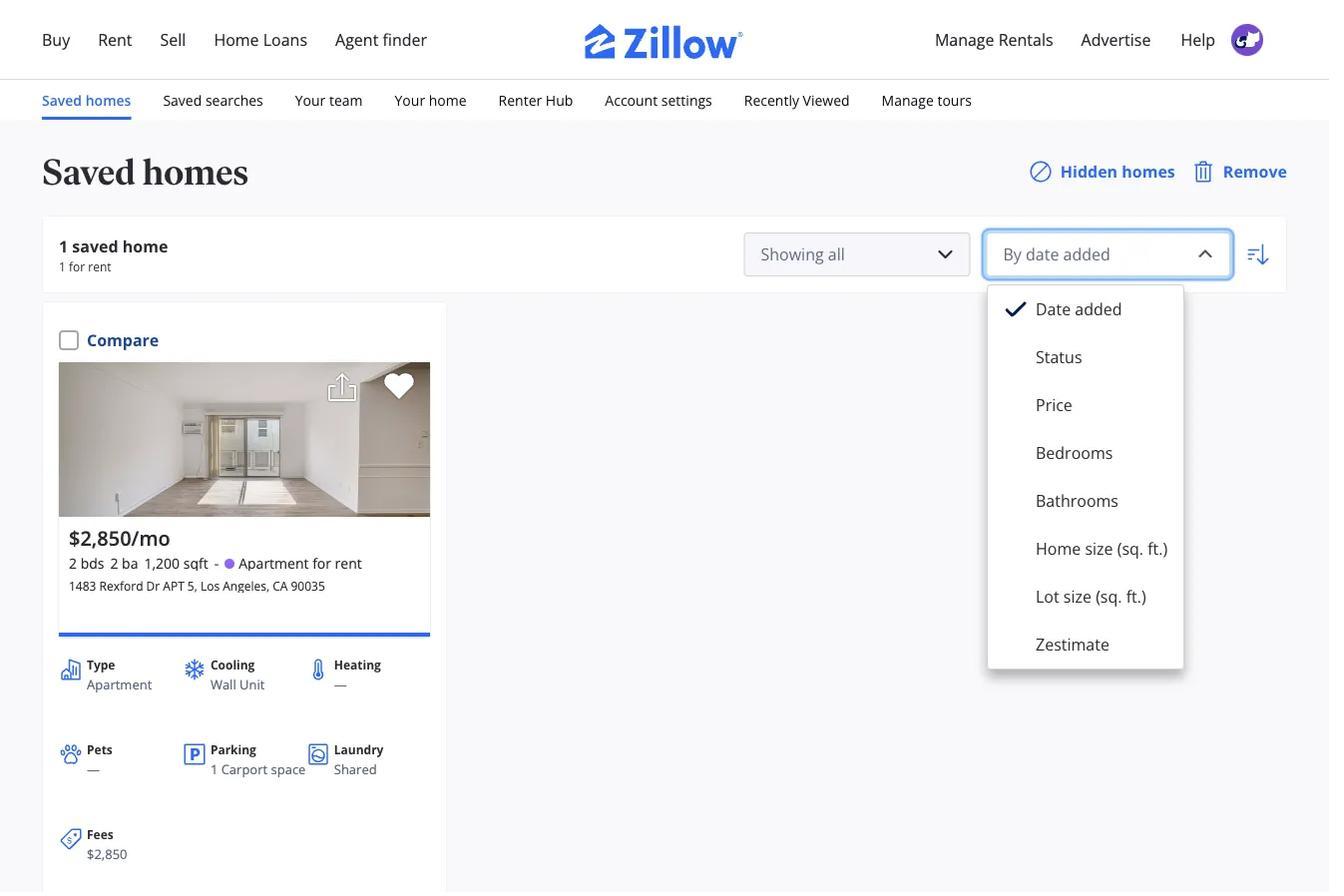 Task type: vqa. For each thing, say whether or not it's contained in the screenshot.
01987172
no



Task type: locate. For each thing, give the bounding box(es) containing it.
apartment up 'ca'
[[239, 553, 309, 572]]

— inside heating —
[[334, 676, 347, 694]]

2 bds 2 ba 1,200 sqft
[[69, 553, 208, 572]]

homes down saved searches link
[[142, 150, 248, 193]]

1 vertical spatial for
[[312, 553, 331, 572]]

1 vertical spatial ft.)
[[1126, 586, 1146, 607]]

1 saved homes from the top
[[42, 90, 131, 109]]

0 vertical spatial ft.)
[[1148, 538, 1168, 559]]

cooling image
[[182, 658, 206, 682]]

your team link
[[295, 88, 363, 112]]

saved for saved homes link
[[42, 90, 82, 109]]

laundry image
[[306, 742, 330, 766]]

zillow logo image
[[585, 24, 744, 59]]

ft.) for home size (sq. ft.)
[[1148, 538, 1168, 559]]

0 horizontal spatial manage
[[882, 90, 934, 109]]

team
[[329, 90, 363, 109]]

renter hub
[[499, 90, 573, 109]]

date added option
[[988, 285, 1184, 333]]

heating
[[334, 657, 381, 673]]

account
[[605, 90, 658, 109]]

for
[[69, 258, 85, 274], [312, 553, 331, 572]]

(sq. for home size (sq. ft.)
[[1117, 538, 1144, 559]]

manage inside main navigation
[[935, 28, 994, 50]]

2 saved homes from the top
[[42, 150, 248, 193]]

your down finder
[[395, 90, 425, 109]]

1 vertical spatial rent
[[335, 553, 362, 572]]

rentals
[[999, 28, 1053, 50]]

your for your home
[[395, 90, 425, 109]]

0 horizontal spatial home
[[122, 236, 168, 257]]

renter
[[499, 90, 542, 109]]

wall
[[210, 676, 236, 694]]

rent link
[[84, 16, 146, 63]]

1 horizontal spatial rent
[[335, 553, 362, 572]]

apt
[[163, 577, 184, 594]]

1 vertical spatial —
[[87, 760, 100, 778]]

saved homes down the "rent" link
[[42, 90, 131, 109]]

1 vertical spatial saved homes
[[42, 150, 248, 193]]

2
[[69, 553, 77, 572], [110, 553, 118, 572]]

0 horizontal spatial for
[[69, 258, 85, 274]]

-
[[214, 553, 219, 572]]

agent finder
[[335, 28, 427, 50]]

rent
[[88, 258, 111, 274], [335, 553, 362, 572]]

home loans
[[214, 28, 307, 50]]

account settings link
[[605, 88, 712, 112]]

apartment
[[239, 553, 309, 572], [87, 676, 152, 694]]

home right the saved
[[122, 236, 168, 257]]

saved left searches on the top of the page
[[163, 90, 202, 109]]

saved down 'buy' link
[[42, 90, 82, 109]]

your team
[[295, 90, 363, 109]]

home for home size (sq. ft.)
[[1036, 538, 1081, 559]]

manage for manage rentals
[[935, 28, 994, 50]]

sell
[[160, 28, 186, 50]]

saved for saved searches link
[[163, 90, 202, 109]]

dr
[[146, 577, 160, 594]]

list box
[[987, 284, 1185, 670]]

home inside "link"
[[214, 28, 259, 50]]

2 your from the left
[[395, 90, 425, 109]]

date
[[1036, 298, 1071, 320]]

size for lot
[[1064, 586, 1092, 607]]

settings
[[661, 90, 712, 109]]

loans
[[263, 28, 307, 50]]

for up 90035
[[312, 553, 331, 572]]

0 horizontal spatial home
[[214, 28, 259, 50]]

—
[[334, 676, 347, 694], [87, 760, 100, 778]]

apartment down type
[[87, 676, 152, 694]]

1 vertical spatial size
[[1064, 586, 1092, 607]]

type
[[87, 657, 115, 673]]

0 vertical spatial —
[[334, 676, 347, 694]]

home
[[429, 90, 467, 109], [122, 236, 168, 257]]

(sq. up lot size (sq. ft.)
[[1117, 538, 1144, 559]]

chevron right image
[[296, 200, 320, 224]]

hidden homes link
[[1029, 160, 1175, 184]]

1 horizontal spatial apartment
[[239, 553, 309, 572]]

shared
[[334, 760, 377, 778]]

2 horizontal spatial homes
[[1122, 161, 1175, 182]]

1 vertical spatial home
[[1036, 538, 1081, 559]]

your
[[295, 90, 326, 109], [395, 90, 425, 109]]

2 left ba
[[110, 553, 118, 572]]

laundry shared
[[334, 741, 384, 778]]

0 horizontal spatial rent
[[88, 258, 111, 274]]

manage left rentals
[[935, 28, 994, 50]]

saved homes down home image
[[42, 150, 248, 193]]

price
[[1036, 394, 1073, 416]]

for down the saved
[[69, 258, 85, 274]]

status
[[1036, 346, 1082, 368]]

1 horizontal spatial —
[[334, 676, 347, 694]]

saved
[[42, 90, 82, 109], [163, 90, 202, 109], [42, 150, 136, 193]]

apartment for rent
[[239, 553, 362, 572]]

1
[[59, 236, 68, 257], [59, 258, 66, 274], [210, 760, 218, 778]]

1 up 'compare' option
[[59, 258, 66, 274]]

0 vertical spatial 1
[[59, 236, 68, 257]]

unsave this home button
[[368, 362, 424, 417]]

1 your from the left
[[295, 90, 326, 109]]

1 horizontal spatial home
[[429, 90, 467, 109]]

0 horizontal spatial —
[[87, 760, 100, 778]]

fees $2,850
[[87, 826, 127, 863]]

for inside 1 saved home 1 for rent
[[69, 258, 85, 274]]

main navigation
[[0, 0, 1329, 329]]

home left loans
[[214, 28, 259, 50]]

1483
[[69, 577, 96, 594]]

1 right parking image
[[210, 760, 218, 778]]

agent
[[335, 28, 379, 50]]

homes inside saved homes link
[[86, 90, 131, 109]]

0 horizontal spatial apartment
[[87, 676, 152, 694]]

0 vertical spatial manage
[[935, 28, 994, 50]]

pets image
[[59, 742, 83, 766]]

(sq. for lot size (sq. ft.)
[[1096, 586, 1122, 607]]

home
[[214, 28, 259, 50], [1036, 538, 1081, 559]]

0 vertical spatial apartment
[[239, 553, 309, 572]]

0 horizontal spatial your
[[295, 90, 326, 109]]

your left team
[[295, 90, 326, 109]]

1 vertical spatial apartment
[[87, 676, 152, 694]]

home left renter
[[429, 90, 467, 109]]

bathrooms
[[1036, 490, 1119, 511]]

0 horizontal spatial homes
[[86, 90, 131, 109]]

0 vertical spatial size
[[1085, 538, 1113, 559]]

list box containing date added
[[987, 284, 1185, 670]]

home image
[[50, 105, 94, 149]]

size
[[1085, 538, 1113, 559], [1064, 586, 1092, 607]]

1,200
[[144, 553, 180, 572]]

1483 rexford dr apt 5, los angeles, ca 90035
[[69, 577, 325, 594]]

remove button
[[1191, 160, 1287, 184]]

remove
[[1223, 161, 1287, 182]]

1 2 from the left
[[69, 553, 77, 572]]

homes down the "rent" link
[[86, 90, 131, 109]]

By date added text field
[[1003, 238, 1182, 270]]

manage left tours
[[882, 90, 934, 109]]

saved homes link
[[42, 88, 131, 112]]

1 vertical spatial home
[[122, 236, 168, 257]]

(sq.
[[1117, 538, 1144, 559], [1096, 586, 1122, 607]]

saved
[[72, 236, 118, 257]]

— inside pets —
[[87, 760, 100, 778]]

1 left the saved
[[59, 236, 68, 257]]

0 vertical spatial saved homes
[[42, 90, 131, 109]]

2 left "bds"
[[69, 553, 77, 572]]

size right lot
[[1064, 586, 1092, 607]]

saved homes
[[42, 90, 131, 109], [42, 150, 248, 193]]

1 vertical spatial (sq.
[[1096, 586, 1122, 607]]

0 horizontal spatial ft.)
[[1126, 586, 1146, 607]]

(sq. down home size (sq. ft.)
[[1096, 586, 1122, 607]]

— for pets —
[[87, 760, 100, 778]]

0 vertical spatial (sq.
[[1117, 538, 1144, 559]]

2 vertical spatial 1
[[210, 760, 218, 778]]

1 saved home 1 for rent
[[59, 236, 168, 274]]

0 vertical spatial for
[[69, 258, 85, 274]]

0 vertical spatial home
[[214, 28, 259, 50]]

1 horizontal spatial 2
[[110, 553, 118, 572]]

1 horizontal spatial manage
[[935, 28, 994, 50]]

home up lot
[[1036, 538, 1081, 559]]

0 horizontal spatial 2
[[69, 553, 77, 572]]

viewed
[[803, 90, 850, 109]]

saved searches
[[163, 90, 263, 109]]

1 vertical spatial manage
[[882, 90, 934, 109]]

parking image
[[182, 742, 206, 766]]

0 vertical spatial rent
[[88, 258, 111, 274]]

— down heating
[[334, 676, 347, 694]]

1 horizontal spatial ft.)
[[1148, 538, 1168, 559]]

1 horizontal spatial home
[[1036, 538, 1081, 559]]

90035
[[291, 577, 325, 594]]

size up lot size (sq. ft.)
[[1085, 538, 1113, 559]]

account settings
[[605, 90, 712, 109]]

cooling
[[210, 657, 255, 673]]

pets —
[[87, 741, 113, 778]]

home inside 1 saved home 1 for rent
[[122, 236, 168, 257]]

1 horizontal spatial your
[[395, 90, 425, 109]]

— down the pets
[[87, 760, 100, 778]]

home size (sq. ft.)
[[1036, 538, 1168, 559]]

homes right hidden
[[1122, 161, 1175, 182]]

home loans link
[[200, 16, 321, 63]]



Task type: describe. For each thing, give the bounding box(es) containing it.
1483 rexford dr apt 5, los angeles, ca 90035 image
[[59, 316, 430, 563]]

home for home loans
[[214, 28, 259, 50]]

recently viewed
[[744, 90, 850, 109]]

zestimate
[[1036, 634, 1110, 655]]

searches
[[205, 90, 263, 109]]

pets
[[87, 741, 113, 758]]

fees image
[[59, 827, 83, 851]]

1 inside parking 1 carport space
[[210, 760, 218, 778]]

saved searches link
[[163, 88, 263, 112]]

$2,850/mo
[[69, 524, 170, 551]]

type image
[[59, 658, 83, 682]]

ft.) for lot size (sq. ft.)
[[1126, 586, 1146, 607]]

heating —
[[334, 657, 381, 694]]

finder
[[383, 28, 427, 50]]

advertise
[[1081, 28, 1151, 50]]

buy
[[42, 28, 70, 50]]

manage tours
[[882, 90, 972, 109]]

rexford
[[99, 577, 143, 594]]

cooling wall unit
[[210, 657, 265, 694]]

help link
[[1167, 16, 1229, 63]]

sqft
[[183, 553, 208, 572]]

size for home
[[1085, 538, 1113, 559]]

— for heating —
[[334, 676, 347, 694]]

laundry
[[334, 741, 384, 758]]

los
[[201, 577, 220, 594]]

recently
[[744, 90, 799, 109]]

lot
[[1036, 586, 1059, 607]]

help
[[1181, 28, 1215, 50]]

homes inside hidden homes link
[[1122, 161, 1175, 182]]

sort descending image
[[1246, 242, 1270, 266]]

unsave this home image
[[382, 371, 416, 405]]

bedrooms
[[1036, 442, 1113, 464]]

hub
[[546, 90, 573, 109]]

1 horizontal spatial for
[[312, 553, 331, 572]]

your for your team
[[295, 90, 326, 109]]

unit
[[240, 676, 265, 694]]

manage rentals link
[[921, 16, 1067, 63]]

tours
[[937, 90, 972, 109]]

Compare checkbox
[[59, 330, 79, 350]]

share this home image
[[326, 371, 358, 403]]

ba
[[122, 553, 138, 572]]

1 horizontal spatial homes
[[142, 150, 248, 193]]

buy link
[[28, 16, 84, 63]]

carport
[[221, 760, 268, 778]]

manage rentals
[[935, 28, 1053, 50]]

your home link
[[395, 88, 467, 112]]

bds
[[80, 553, 104, 572]]

parking
[[210, 741, 256, 758]]

2 2 from the left
[[110, 553, 118, 572]]

saved down home image
[[42, 150, 136, 193]]

compare
[[87, 329, 159, 351]]

fees
[[87, 826, 113, 843]]

manage for manage tours
[[882, 90, 934, 109]]

your home
[[395, 90, 467, 109]]

recently viewed link
[[744, 88, 850, 112]]

$2,850
[[87, 845, 127, 863]]

heating image
[[306, 658, 330, 682]]

0 vertical spatial home
[[429, 90, 467, 109]]

angeles,
[[223, 577, 270, 594]]

renter hub link
[[499, 88, 573, 112]]

1 vertical spatial 1
[[59, 258, 66, 274]]

hidden homes
[[1061, 161, 1175, 182]]

rent inside 1 saved home 1 for rent
[[88, 258, 111, 274]]

date added
[[1036, 298, 1122, 320]]

parking 1 carport space
[[210, 741, 306, 778]]

rent
[[98, 28, 132, 50]]

type apartment
[[87, 657, 152, 694]]

5,
[[187, 577, 197, 594]]

added
[[1075, 298, 1122, 320]]

sell link
[[146, 16, 200, 63]]

for rent image
[[225, 558, 235, 572]]

advertise link
[[1067, 16, 1165, 63]]

space
[[271, 760, 306, 778]]

ca
[[273, 577, 288, 594]]

agent finder link
[[321, 16, 441, 63]]

1483 rexford dr apt 5, los angeles, ca 90035 link
[[69, 577, 420, 594]]

hidden
[[1061, 161, 1118, 182]]

lot size (sq. ft.)
[[1036, 586, 1146, 607]]

your profile default icon image
[[1231, 24, 1263, 56]]



